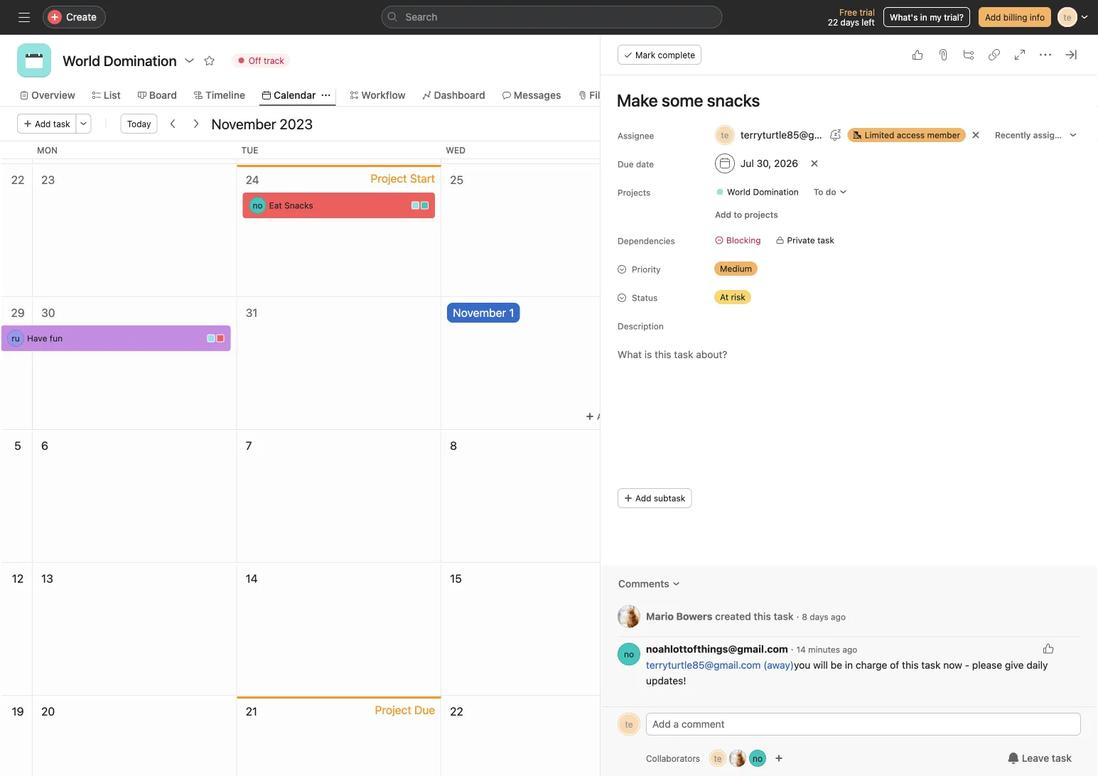 Task type: locate. For each thing, give the bounding box(es) containing it.
at risk button
[[709, 287, 794, 307]]

november for november 1
[[453, 306, 506, 320]]

main content
[[601, 75, 1099, 707]]

0 vertical spatial 22
[[828, 17, 839, 27]]

this
[[754, 611, 771, 622], [902, 660, 919, 671]]

1 horizontal spatial ·
[[797, 611, 800, 622]]

1 vertical spatial 8
[[802, 612, 808, 622]]

1 horizontal spatial 24
[[859, 705, 873, 719]]

expand sidebar image
[[18, 11, 30, 23]]

1 vertical spatial 14
[[797, 645, 806, 655]]

1 vertical spatial 23
[[655, 705, 668, 719]]

add task for the bottommost add task button
[[597, 412, 633, 422]]

1 horizontal spatial add task
[[597, 412, 633, 422]]

in right be on the right bottom of the page
[[845, 660, 853, 671]]

0 horizontal spatial 25
[[450, 173, 464, 187]]

1 horizontal spatial due
[[618, 159, 634, 169]]

project start
[[371, 172, 435, 185]]

comments
[[619, 578, 670, 590]]

fun
[[50, 334, 63, 343]]

0 vertical spatial in
[[921, 12, 928, 22]]

0 horizontal spatial 24
[[246, 173, 259, 187]]

1 vertical spatial add task
[[597, 412, 633, 422]]

0 horizontal spatial this
[[754, 611, 771, 622]]

0 vertical spatial 24
[[246, 173, 259, 187]]

november
[[212, 115, 276, 132], [453, 306, 506, 320]]

23
[[41, 173, 55, 187], [655, 705, 668, 719]]

1 horizontal spatial te button
[[710, 750, 727, 767]]

0 vertical spatial this
[[754, 611, 771, 622]]

31
[[246, 306, 258, 320]]

assignee
[[618, 131, 655, 141]]

1 horizontal spatial 23
[[655, 705, 668, 719]]

add billing info button
[[979, 7, 1052, 27]]

19
[[12, 705, 24, 719]]

have fun
[[27, 334, 63, 343]]

days
[[841, 17, 860, 27], [810, 612, 829, 622]]

terryturtle85@gmail.com
[[741, 129, 856, 141], [646, 660, 761, 671]]

0 horizontal spatial days
[[810, 612, 829, 622]]

7
[[246, 439, 252, 453]]

0 horizontal spatial in
[[845, 660, 853, 671]]

subtask
[[654, 494, 686, 503]]

november up tue
[[212, 115, 276, 132]]

1 vertical spatial ago
[[843, 645, 858, 655]]

terryturtle85@gmail.com up 2026 in the right of the page
[[741, 129, 856, 141]]

ago inside the noahlottofthings@gmail.com · 14 minutes ago
[[843, 645, 858, 655]]

overview
[[31, 89, 75, 101]]

0 horizontal spatial 8
[[450, 439, 457, 453]]

search
[[406, 11, 438, 23]]

complete
[[658, 50, 696, 60]]

due inside make some snacks dialog
[[618, 159, 634, 169]]

0 vertical spatial te
[[625, 720, 633, 730]]

mb button left add or remove collaborators icon
[[730, 750, 747, 767]]

project due
[[375, 704, 435, 717]]

jul 30, 2026 button
[[709, 151, 805, 176]]

add task
[[35, 119, 70, 129], [597, 412, 633, 422]]

0 vertical spatial project
[[371, 172, 407, 185]]

1 horizontal spatial no
[[624, 650, 634, 660]]

trial?
[[945, 12, 964, 22]]

no for the bottommost no button
[[753, 754, 763, 764]]

0 horizontal spatial add task
[[35, 119, 70, 129]]

mario
[[646, 611, 674, 622]]

calendar link
[[262, 87, 316, 103]]

0 horizontal spatial mb
[[623, 612, 636, 622]]

1 horizontal spatial november
[[453, 306, 506, 320]]

terryturtle85@gmail.com down noahlottofthings@gmail.com link
[[646, 660, 761, 671]]

of
[[890, 660, 900, 671]]

1 horizontal spatial 14
[[797, 645, 806, 655]]

this inside you will be in charge of this task now - please give daily updates!
[[902, 660, 919, 671]]

24 down you will be in charge of this task now - please give daily updates!
[[859, 705, 873, 719]]

in inside you will be in charge of this task now - please give daily updates!
[[845, 660, 853, 671]]

1 vertical spatial te
[[714, 754, 722, 764]]

1 vertical spatial mb button
[[730, 750, 747, 767]]

in
[[921, 12, 928, 22], [845, 660, 853, 671]]

1 horizontal spatial mb
[[732, 754, 745, 764]]

you
[[794, 660, 811, 671]]

0 horizontal spatial te button
[[618, 713, 641, 736]]

1 vertical spatial due
[[415, 704, 435, 717]]

0 vertical spatial due
[[618, 159, 634, 169]]

mark complete
[[636, 50, 696, 60]]

eat snacks
[[269, 201, 313, 210]]

0 horizontal spatial te
[[625, 720, 633, 730]]

0 horizontal spatial no button
[[618, 643, 641, 666]]

29
[[11, 306, 25, 320]]

be
[[831, 660, 843, 671]]

at risk
[[720, 292, 746, 302]]

0 vertical spatial 25
[[450, 173, 464, 187]]

this right created
[[754, 611, 771, 622]]

0 vertical spatial ago
[[831, 612, 846, 622]]

0 vertical spatial mb button
[[618, 606, 641, 628]]

2 vertical spatial no
[[753, 754, 763, 764]]

november 2023
[[212, 115, 313, 132]]

ago inside 'mario bowers created this task · 8 days ago'
[[831, 612, 846, 622]]

14 inside the noahlottofthings@gmail.com · 14 minutes ago
[[797, 645, 806, 655]]

days left left
[[841, 17, 860, 27]]

0 vertical spatial november
[[212, 115, 276, 132]]

noahlottofthings@gmail.com link
[[646, 644, 789, 655]]

mb for the bottom mb button
[[732, 754, 745, 764]]

1 vertical spatial in
[[845, 660, 853, 671]]

0 likes. click to like this task image
[[912, 49, 924, 60], [1043, 643, 1055, 655]]

access
[[897, 130, 925, 140]]

8
[[450, 439, 457, 453], [802, 612, 808, 622]]

created
[[716, 611, 752, 622]]

in left 'my'
[[921, 12, 928, 22]]

1 horizontal spatial in
[[921, 12, 928, 22]]

recently assigned button
[[989, 125, 1084, 145]]

0 vertical spatial 0 likes. click to like this task image
[[912, 49, 924, 60]]

off
[[249, 55, 261, 65]]

add or remove collaborators image
[[775, 754, 784, 763]]

0 horizontal spatial add task button
[[17, 114, 77, 134]]

make some snacks dialog
[[601, 35, 1099, 777]]

te for te 'button' to the bottom
[[714, 754, 722, 764]]

25 down wed
[[450, 173, 464, 187]]

ago up minutes
[[831, 612, 846, 622]]

do
[[826, 187, 837, 197]]

0 likes. click to like this task image left attachments: add a file to this task, make some snacks 'icon'
[[912, 49, 924, 60]]

1 vertical spatial days
[[810, 612, 829, 622]]

ago up you will be in charge of this task now - please give daily updates!
[[843, 645, 858, 655]]

trial
[[860, 7, 875, 17]]

1 horizontal spatial 8
[[802, 612, 808, 622]]

1 vertical spatial november
[[453, 306, 506, 320]]

mb for leftmost mb button
[[623, 612, 636, 622]]

snacks
[[285, 201, 313, 210]]

1 horizontal spatial days
[[841, 17, 860, 27]]

add for the bottommost add task button
[[597, 412, 614, 422]]

close details image
[[1066, 49, 1077, 60]]

1 horizontal spatial 25
[[1065, 705, 1078, 719]]

task inside you will be in charge of this task now - please give daily updates!
[[922, 660, 941, 671]]

te button
[[618, 713, 641, 736], [710, 750, 727, 767]]

2 vertical spatial 22
[[450, 705, 464, 719]]

now
[[944, 660, 963, 671]]

Task Name text field
[[608, 84, 1082, 117]]

assigned
[[1034, 130, 1071, 140]]

mb inside main content
[[623, 612, 636, 622]]

1 vertical spatial add task button
[[579, 407, 640, 427]]

0 horizontal spatial 22
[[11, 173, 24, 187]]

limited
[[865, 130, 895, 140]]

messages link
[[503, 87, 561, 103]]

limited access member
[[865, 130, 961, 140]]

24 down tue
[[246, 173, 259, 187]]

te for te 'button' to the top
[[625, 720, 633, 730]]

· up (away)
[[791, 644, 794, 655]]

1 horizontal spatial add task button
[[579, 407, 640, 427]]

mb
[[623, 612, 636, 622], [732, 754, 745, 764]]

mb left add or remove collaborators icon
[[732, 754, 745, 764]]

days up minutes
[[810, 612, 829, 622]]

0 horizontal spatial no
[[253, 201, 263, 210]]

in inside button
[[921, 12, 928, 22]]

jul
[[741, 158, 754, 169]]

terryturtle85@gmail.com (away) link
[[646, 660, 794, 671]]

calendar image
[[26, 52, 43, 69]]

1 horizontal spatial te
[[714, 754, 722, 764]]

1 horizontal spatial no button
[[750, 750, 767, 767]]

1 vertical spatial this
[[902, 660, 919, 671]]

16
[[655, 572, 667, 586]]

(away)
[[764, 660, 794, 671]]

23 down updates! at right bottom
[[655, 705, 668, 719]]

leave task button
[[999, 746, 1082, 772]]

1 vertical spatial mb
[[732, 754, 745, 764]]

1 vertical spatial no
[[624, 650, 634, 660]]

member
[[928, 130, 961, 140]]

0 vertical spatial add task button
[[17, 114, 77, 134]]

next month image
[[190, 118, 202, 129]]

blocking
[[727, 235, 761, 245]]

november left "1"
[[453, 306, 506, 320]]

0 vertical spatial days
[[841, 17, 860, 27]]

private task
[[788, 235, 835, 245]]

1 horizontal spatial this
[[902, 660, 919, 671]]

1 horizontal spatial mb button
[[730, 750, 747, 767]]

0 horizontal spatial november
[[212, 115, 276, 132]]

mb left mario
[[623, 612, 636, 622]]

25 up "leave task"
[[1065, 705, 1078, 719]]

te
[[625, 720, 633, 730], [714, 754, 722, 764]]

this right of
[[902, 660, 919, 671]]

2 horizontal spatial 22
[[828, 17, 839, 27]]

0 horizontal spatial 23
[[41, 173, 55, 187]]

1 vertical spatial 22
[[11, 173, 24, 187]]

0 vertical spatial no
[[253, 201, 263, 210]]

overview link
[[20, 87, 75, 103]]

1 vertical spatial no button
[[750, 750, 767, 767]]

12
[[12, 572, 24, 586]]

mb button left mario
[[618, 606, 641, 628]]

0 horizontal spatial 0 likes. click to like this task image
[[912, 49, 924, 60]]

blocking button
[[709, 230, 768, 250]]

1 vertical spatial 0 likes. click to like this task image
[[1043, 643, 1055, 655]]

0 vertical spatial mb
[[623, 612, 636, 622]]

22
[[828, 17, 839, 27], [11, 173, 24, 187], [450, 705, 464, 719]]

dependencies
[[618, 236, 675, 246]]

· up you
[[797, 611, 800, 622]]

25
[[450, 173, 464, 187], [1065, 705, 1078, 719]]

·
[[797, 611, 800, 622], [791, 644, 794, 655]]

more actions image
[[79, 119, 88, 128]]

2 horizontal spatial no
[[753, 754, 763, 764]]

0 vertical spatial add task
[[35, 119, 70, 129]]

1 horizontal spatial 22
[[450, 705, 464, 719]]

bowers
[[677, 611, 713, 622]]

0 horizontal spatial ·
[[791, 644, 794, 655]]

to do
[[814, 187, 837, 197]]

terryturtle85@gmail.com inside dropdown button
[[741, 129, 856, 141]]

list
[[104, 89, 121, 101]]

timeline
[[206, 89, 245, 101]]

minutes
[[809, 645, 841, 655]]

0 vertical spatial terryturtle85@gmail.com
[[741, 129, 856, 141]]

23 down "mon"
[[41, 173, 55, 187]]

1 vertical spatial project
[[375, 704, 412, 717]]

0 vertical spatial 14
[[246, 572, 258, 586]]

start
[[410, 172, 435, 185]]

will
[[814, 660, 828, 671]]

1 vertical spatial terryturtle85@gmail.com
[[646, 660, 761, 671]]

0 likes. click to like this task image up daily
[[1043, 643, 1055, 655]]



Task type: describe. For each thing, give the bounding box(es) containing it.
medium button
[[709, 259, 794, 279]]

1 horizontal spatial 0 likes. click to like this task image
[[1043, 643, 1055, 655]]

tab actions image
[[322, 91, 330, 100]]

noahlottofthings@gmail.com · 14 minutes ago
[[646, 644, 858, 655]]

mario bowers link
[[646, 611, 713, 622]]

world domination
[[63, 52, 177, 69]]

add subtask
[[636, 494, 686, 503]]

dashboard
[[434, 89, 486, 101]]

have
[[27, 334, 47, 343]]

mark
[[636, 50, 656, 60]]

13
[[41, 572, 53, 586]]

0 vertical spatial 23
[[41, 173, 55, 187]]

clear due date image
[[811, 159, 819, 168]]

medium
[[720, 264, 752, 274]]

priority
[[632, 265, 661, 274]]

create button
[[43, 6, 106, 28]]

add task for add task button to the left
[[35, 119, 70, 129]]

tue
[[241, 145, 259, 155]]

off track
[[249, 55, 284, 65]]

my
[[930, 12, 942, 22]]

files
[[590, 89, 611, 101]]

add subtask button
[[618, 489, 692, 508]]

collaborators
[[646, 754, 701, 764]]

workflow
[[362, 89, 406, 101]]

updates!
[[646, 675, 687, 687]]

show options image
[[184, 55, 195, 66]]

what's in my trial?
[[890, 12, 964, 22]]

remove assignee image
[[972, 131, 981, 139]]

wed
[[446, 145, 466, 155]]

world
[[727, 187, 751, 197]]

to do button
[[808, 182, 854, 202]]

0 vertical spatial 8
[[450, 439, 457, 453]]

list link
[[92, 87, 121, 103]]

left
[[862, 17, 875, 27]]

jul 30, 2026
[[741, 158, 799, 169]]

1 vertical spatial ·
[[791, 644, 794, 655]]

add for add subtask button
[[636, 494, 652, 503]]

world domination
[[727, 187, 799, 197]]

timeline link
[[194, 87, 245, 103]]

0 horizontal spatial due
[[415, 704, 435, 717]]

more actions for this task image
[[1040, 49, 1052, 60]]

to
[[814, 187, 824, 197]]

project for project start
[[371, 172, 407, 185]]

1 vertical spatial te button
[[710, 750, 727, 767]]

workflow link
[[350, 87, 406, 103]]

november for november 2023
[[212, 115, 276, 132]]

recently assigned
[[996, 130, 1071, 140]]

billing
[[1004, 12, 1028, 22]]

domination
[[753, 187, 799, 197]]

mark complete button
[[618, 45, 702, 65]]

30
[[41, 306, 55, 320]]

previous month image
[[167, 118, 179, 129]]

recently
[[996, 130, 1031, 140]]

add for add task button to the left
[[35, 119, 51, 129]]

terryturtle85@gmail.com for terryturtle85@gmail.com
[[741, 129, 856, 141]]

terryturtle85@gmail.com button
[[709, 122, 856, 148]]

board link
[[138, 87, 177, 103]]

today
[[127, 119, 151, 129]]

projects
[[745, 210, 778, 220]]

0 vertical spatial te button
[[618, 713, 641, 736]]

add subtask image
[[964, 49, 975, 60]]

description
[[618, 321, 664, 331]]

0 horizontal spatial 14
[[246, 572, 258, 586]]

please
[[973, 660, 1003, 671]]

risk
[[731, 292, 746, 302]]

files link
[[578, 87, 611, 103]]

mon
[[37, 145, 58, 155]]

main content containing terryturtle85@gmail.com
[[601, 75, 1099, 707]]

8 inside 'mario bowers created this task · 8 days ago'
[[802, 612, 808, 622]]

days inside 'mario bowers created this task · 8 days ago'
[[810, 612, 829, 622]]

2023
[[280, 115, 313, 132]]

mario bowers created this task · 8 days ago
[[646, 611, 846, 622]]

-
[[965, 660, 970, 671]]

1 vertical spatial 25
[[1065, 705, 1078, 719]]

2026
[[774, 158, 799, 169]]

status
[[632, 293, 658, 303]]

give
[[1005, 660, 1024, 671]]

leave
[[1022, 753, 1050, 764]]

board
[[149, 89, 177, 101]]

0 vertical spatial ·
[[797, 611, 800, 622]]

today button
[[121, 114, 157, 134]]

days inside free trial 22 days left
[[841, 17, 860, 27]]

search button
[[382, 6, 723, 28]]

0 vertical spatial no button
[[618, 643, 641, 666]]

add to projects
[[715, 210, 778, 220]]

full screen image
[[1015, 49, 1026, 60]]

off track button
[[225, 50, 296, 70]]

add inside "button"
[[715, 210, 732, 220]]

22 inside free trial 22 days left
[[828, 17, 839, 27]]

terryturtle85@gmail.com for terryturtle85@gmail.com (away)
[[646, 660, 761, 671]]

copy task link image
[[989, 49, 1001, 60]]

0 horizontal spatial mb button
[[618, 606, 641, 628]]

no for the top no button
[[624, 650, 634, 660]]

21
[[246, 705, 257, 719]]

1 vertical spatial 24
[[859, 705, 873, 719]]

add to starred image
[[204, 55, 215, 66]]

to
[[734, 210, 742, 220]]

date
[[636, 159, 654, 169]]

project for project due
[[375, 704, 412, 717]]

add billing info
[[986, 12, 1045, 22]]

ru
[[12, 334, 20, 343]]

search list box
[[382, 6, 723, 28]]

5
[[14, 439, 21, 453]]

world domination link
[[710, 185, 805, 199]]

calendar
[[274, 89, 316, 101]]

free trial 22 days left
[[828, 7, 875, 27]]

terryturtle85@gmail.com (away)
[[646, 660, 794, 671]]

attachments: add a file to this task, make some snacks image
[[938, 49, 949, 60]]

private
[[788, 235, 815, 245]]

comments button
[[609, 571, 690, 597]]

charge
[[856, 660, 888, 671]]

add to projects button
[[709, 205, 785, 225]]

at
[[720, 292, 729, 302]]



Task type: vqa. For each thing, say whether or not it's contained in the screenshot.
you
yes



